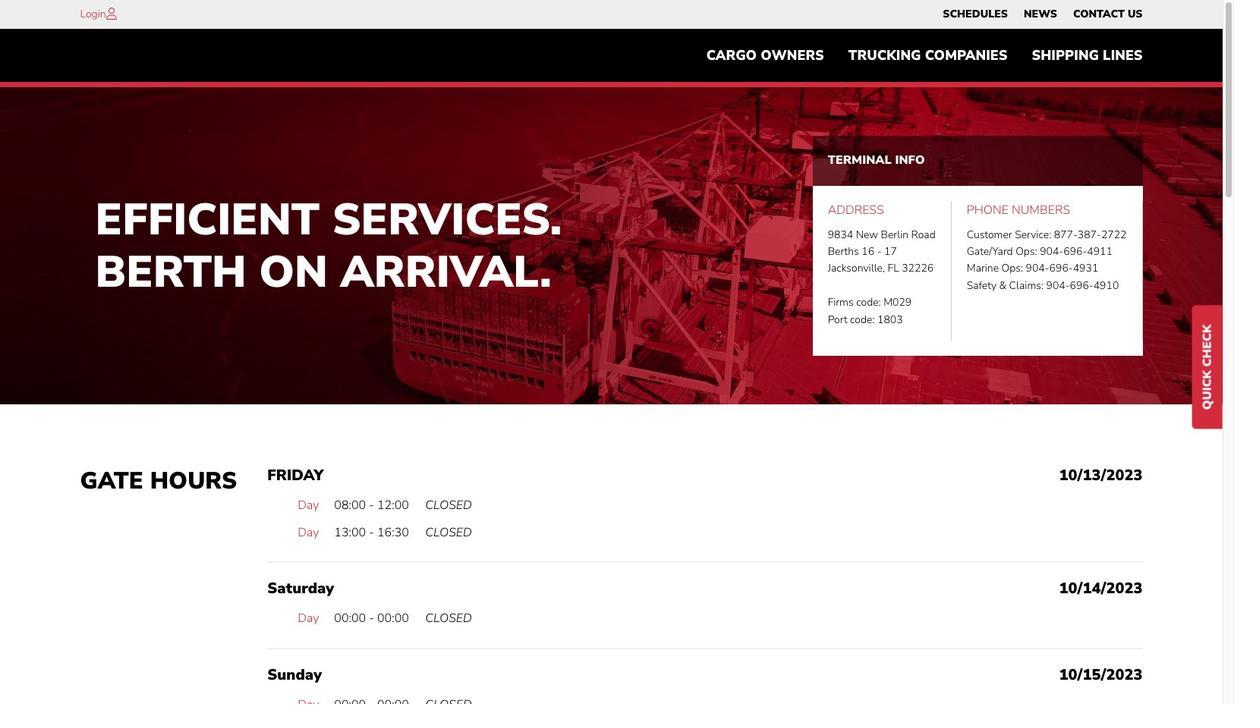 Task type: describe. For each thing, give the bounding box(es) containing it.
safety
[[967, 278, 997, 293]]

16:30
[[377, 524, 409, 541]]

- for 12:00
[[369, 497, 374, 514]]

terminal
[[828, 152, 892, 169]]

news link
[[1024, 4, 1057, 25]]

877-
[[1054, 227, 1078, 242]]

4910
[[1094, 278, 1119, 293]]

10/13/2023
[[1059, 465, 1143, 486]]

check
[[1199, 325, 1216, 367]]

berth
[[95, 242, 246, 302]]

news
[[1024, 7, 1057, 21]]

9834
[[828, 227, 853, 242]]

berlin
[[881, 227, 909, 242]]

0 vertical spatial ops:
[[1016, 244, 1037, 259]]

companies
[[925, 46, 1008, 65]]

info
[[895, 152, 925, 169]]

schedules link
[[943, 4, 1008, 25]]

firms code:  m029 port code:  1803
[[828, 295, 912, 327]]

login link
[[80, 7, 106, 21]]

10/14/2023
[[1059, 579, 1143, 599]]

cargo
[[706, 46, 757, 65]]

0 vertical spatial code:
[[856, 295, 881, 310]]

firms
[[828, 295, 854, 310]]

on
[[259, 242, 328, 302]]

9834 new berlin road berths 16 - 17 jacksonville, fl 32226
[[828, 227, 936, 276]]

13:00 - 16:30
[[334, 524, 409, 541]]

shipping lines link
[[1020, 40, 1155, 71]]

phone numbers
[[967, 202, 1070, 219]]

08:00 - 12:00
[[334, 497, 409, 514]]

gate/yard
[[967, 244, 1013, 259]]

1 vertical spatial code:
[[850, 312, 875, 327]]

claims:
[[1009, 278, 1044, 293]]

2 vertical spatial 696-
[[1070, 278, 1094, 293]]

00:00 - 00:00
[[334, 610, 409, 627]]

terminal info
[[828, 152, 925, 169]]

road
[[911, 227, 936, 242]]

trucking
[[849, 46, 921, 65]]

us
[[1128, 7, 1143, 21]]

closed for saturday
[[425, 610, 472, 627]]

32226
[[902, 261, 934, 276]]

1 00:00 from the left
[[334, 610, 366, 627]]

16
[[862, 244, 875, 259]]

phone
[[967, 202, 1009, 219]]

efficient
[[95, 189, 320, 249]]

0 vertical spatial 696-
[[1064, 244, 1087, 259]]

2 day from the top
[[298, 524, 319, 541]]

trucking companies
[[849, 46, 1008, 65]]

10/15/2023
[[1059, 665, 1143, 685]]

- inside "9834 new berlin road berths 16 - 17 jacksonville, fl 32226"
[[877, 244, 882, 259]]

contact
[[1073, 7, 1125, 21]]

quick check link
[[1192, 306, 1223, 429]]

cargo owners
[[706, 46, 824, 65]]

menu bar containing schedules
[[935, 4, 1151, 25]]



Task type: locate. For each thing, give the bounding box(es) containing it.
387-
[[1078, 227, 1101, 242]]

saturday
[[267, 579, 334, 599]]

1 vertical spatial day
[[298, 524, 319, 541]]

0 vertical spatial closed
[[425, 497, 472, 514]]

gate
[[80, 465, 143, 497]]

new
[[856, 227, 878, 242]]

4931
[[1073, 261, 1099, 276]]

login
[[80, 7, 106, 21]]

- for 00:00
[[369, 610, 374, 627]]

1 vertical spatial closed
[[425, 524, 472, 541]]

shipping lines
[[1032, 46, 1143, 65]]

12:00
[[377, 497, 409, 514]]

4911
[[1087, 244, 1113, 259]]

menu bar up shipping
[[935, 4, 1151, 25]]

0 vertical spatial 904-
[[1040, 244, 1064, 259]]

fl
[[888, 261, 899, 276]]

1803
[[878, 312, 903, 327]]

numbers
[[1012, 202, 1070, 219]]

menu bar containing cargo owners
[[694, 40, 1155, 71]]

menu bar
[[935, 4, 1151, 25], [694, 40, 1155, 71]]

day
[[298, 497, 319, 514], [298, 524, 319, 541], [298, 610, 319, 627]]

marine
[[967, 261, 999, 276]]

&
[[999, 278, 1007, 293]]

1 vertical spatial menu bar
[[694, 40, 1155, 71]]

lines
[[1103, 46, 1143, 65]]

services.
[[332, 189, 562, 249]]

schedules
[[943, 7, 1008, 21]]

2 vertical spatial closed
[[425, 610, 472, 627]]

day for friday
[[298, 497, 319, 514]]

owners
[[761, 46, 824, 65]]

3 closed from the top
[[425, 610, 472, 627]]

service:
[[1015, 227, 1051, 242]]

904- up claims:
[[1026, 261, 1049, 276]]

1 vertical spatial 696-
[[1049, 261, 1073, 276]]

menu bar down schedules "link"
[[694, 40, 1155, 71]]

port
[[828, 312, 848, 327]]

2 vertical spatial day
[[298, 610, 319, 627]]

00:00
[[334, 610, 366, 627], [377, 610, 409, 627]]

2722
[[1101, 227, 1127, 242]]

2 00:00 from the left
[[377, 610, 409, 627]]

1 vertical spatial ops:
[[1002, 261, 1023, 276]]

gate hours
[[80, 465, 237, 497]]

closed
[[425, 497, 472, 514], [425, 524, 472, 541], [425, 610, 472, 627]]

2 vertical spatial 904-
[[1046, 278, 1070, 293]]

0 horizontal spatial 00:00
[[334, 610, 366, 627]]

- for 16:30
[[369, 524, 374, 541]]

shipping
[[1032, 46, 1099, 65]]

code: up 1803
[[856, 295, 881, 310]]

contact us
[[1073, 7, 1143, 21]]

904-
[[1040, 244, 1064, 259], [1026, 261, 1049, 276], [1046, 278, 1070, 293]]

904- down 877-
[[1040, 244, 1064, 259]]

ops: up &
[[1002, 261, 1023, 276]]

contact us link
[[1073, 4, 1143, 25]]

1 vertical spatial 904-
[[1026, 261, 1049, 276]]

1 day from the top
[[298, 497, 319, 514]]

customer service: 877-387-2722 gate/yard ops: 904-696-4911 marine ops: 904-696-4931 safety & claims: 904-696-4910
[[967, 227, 1127, 293]]

-
[[877, 244, 882, 259], [369, 497, 374, 514], [369, 524, 374, 541], [369, 610, 374, 627]]

customer
[[967, 227, 1012, 242]]

address
[[828, 202, 884, 219]]

code:
[[856, 295, 881, 310], [850, 312, 875, 327]]

1 closed from the top
[[425, 497, 472, 514]]

13:00
[[334, 524, 366, 541]]

quick
[[1199, 370, 1216, 410]]

m029
[[884, 295, 912, 310]]

17
[[884, 244, 897, 259]]

0 vertical spatial menu bar
[[935, 4, 1151, 25]]

friday
[[267, 465, 324, 486]]

user image
[[106, 8, 117, 20]]

quick check
[[1199, 325, 1216, 410]]

day down the saturday
[[298, 610, 319, 627]]

1 horizontal spatial 00:00
[[377, 610, 409, 627]]

08:00
[[334, 497, 366, 514]]

jacksonville,
[[828, 261, 885, 276]]

3 day from the top
[[298, 610, 319, 627]]

day for saturday
[[298, 610, 319, 627]]

day down friday
[[298, 497, 319, 514]]

0 vertical spatial day
[[298, 497, 319, 514]]

hours
[[150, 465, 237, 497]]

sunday
[[267, 665, 322, 685]]

day left 13:00 on the bottom left
[[298, 524, 319, 541]]

696-
[[1064, 244, 1087, 259], [1049, 261, 1073, 276], [1070, 278, 1094, 293]]

berths
[[828, 244, 859, 259]]

code: right port
[[850, 312, 875, 327]]

cargo owners link
[[694, 40, 836, 71]]

trucking companies link
[[836, 40, 1020, 71]]

904- right claims:
[[1046, 278, 1070, 293]]

arrival.
[[340, 242, 552, 302]]

closed for friday
[[425, 497, 472, 514]]

ops:
[[1016, 244, 1037, 259], [1002, 261, 1023, 276]]

2 closed from the top
[[425, 524, 472, 541]]

efficient services. berth on arrival.
[[95, 189, 562, 302]]

ops: down service:
[[1016, 244, 1037, 259]]



